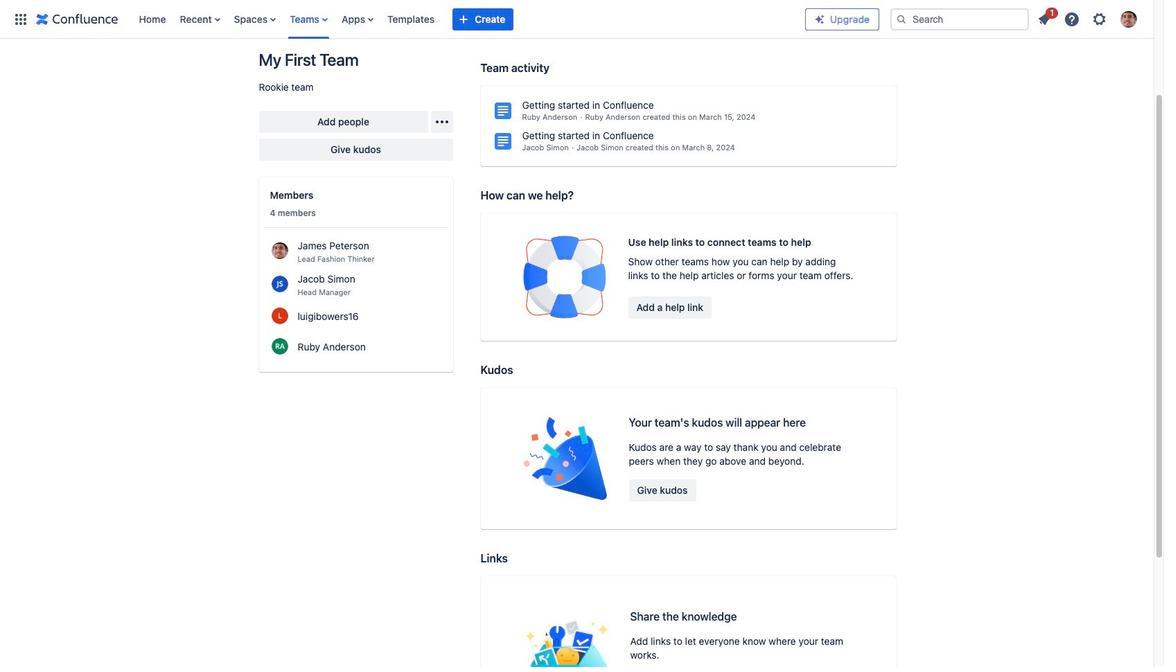 Task type: locate. For each thing, give the bounding box(es) containing it.
more information about this user image
[[271, 242, 288, 259], [271, 338, 288, 355]]

global element
[[8, 0, 805, 38]]

settings icon image
[[1092, 11, 1108, 27]]

actions image
[[434, 114, 450, 130]]

more information about this user image
[[271, 276, 288, 292], [271, 307, 288, 324]]

Search field
[[891, 8, 1029, 30]]

0 vertical spatial more information about this user image
[[271, 276, 288, 292]]

None search field
[[891, 8, 1029, 30]]

confluence image
[[36, 11, 118, 27], [36, 11, 118, 27]]

1 horizontal spatial list
[[1032, 5, 1146, 32]]

list
[[132, 0, 805, 38], [1032, 5, 1146, 32]]

1 vertical spatial more information about this user image
[[271, 338, 288, 355]]

list item
[[1032, 5, 1058, 30]]

2 more information about this user image from the top
[[271, 338, 288, 355]]

0 horizontal spatial list
[[132, 0, 805, 38]]

0 vertical spatial more information about this user image
[[271, 242, 288, 259]]

banner
[[0, 0, 1154, 39]]

1 vertical spatial more information about this user image
[[271, 307, 288, 324]]



Task type: vqa. For each thing, say whether or not it's contained in the screenshot.
list to the right
yes



Task type: describe. For each thing, give the bounding box(es) containing it.
appswitcher icon image
[[12, 11, 29, 27]]

1 more information about this user image from the top
[[271, 242, 288, 259]]

premium image
[[814, 14, 825, 25]]

help icon image
[[1064, 11, 1081, 27]]

list for premium image
[[1032, 5, 1146, 32]]

2 more information about this user image from the top
[[271, 307, 288, 324]]

your profile and preferences image
[[1121, 11, 1137, 27]]

notification icon image
[[1036, 11, 1053, 27]]

search image
[[896, 14, 907, 25]]

list for appswitcher icon
[[132, 0, 805, 38]]

1 more information about this user image from the top
[[271, 276, 288, 292]]



